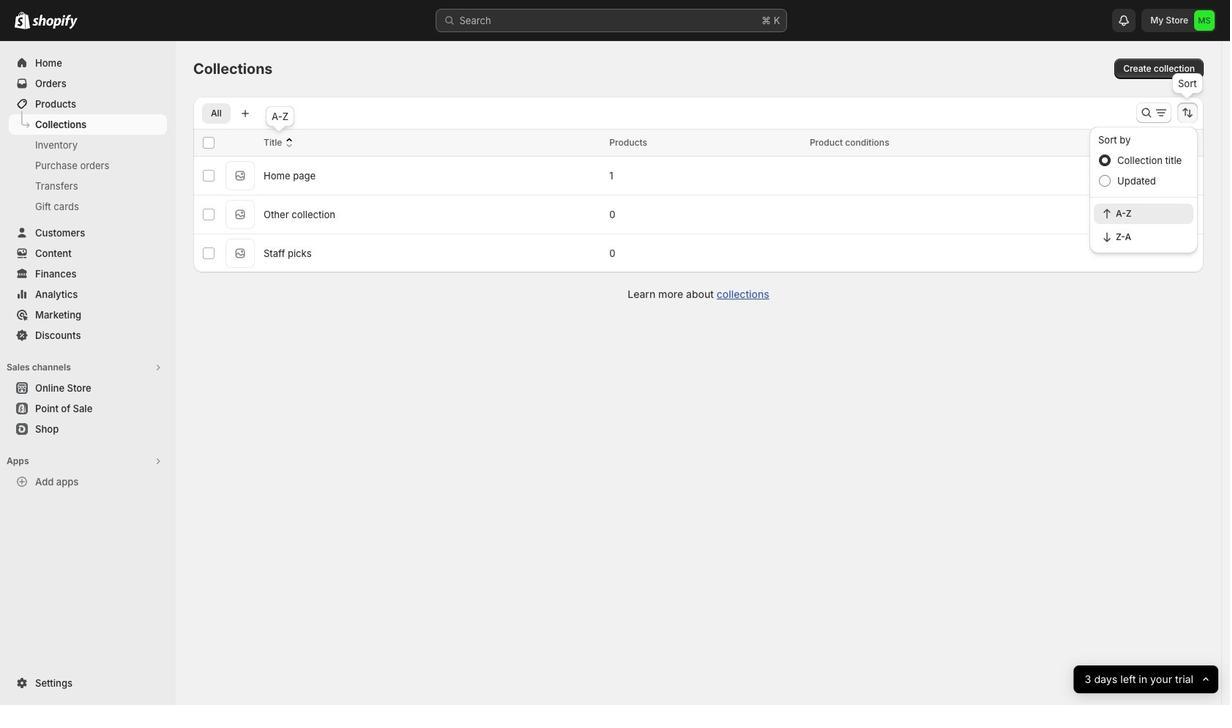 Task type: vqa. For each thing, say whether or not it's contained in the screenshot.
SHOPIFY image to the right
yes



Task type: locate. For each thing, give the bounding box(es) containing it.
1 horizontal spatial tooltip
[[1173, 73, 1203, 94]]

my store image
[[1195, 10, 1215, 31]]

0 vertical spatial tooltip
[[1173, 73, 1203, 94]]

1 vertical spatial tooltip
[[266, 106, 294, 127]]

0 horizontal spatial tooltip
[[266, 106, 294, 127]]

1 horizontal spatial shopify image
[[32, 15, 78, 29]]

tooltip
[[1173, 73, 1203, 94], [266, 106, 294, 127]]

shopify image
[[15, 12, 30, 29], [32, 15, 78, 29]]

0 horizontal spatial shopify image
[[15, 12, 30, 29]]



